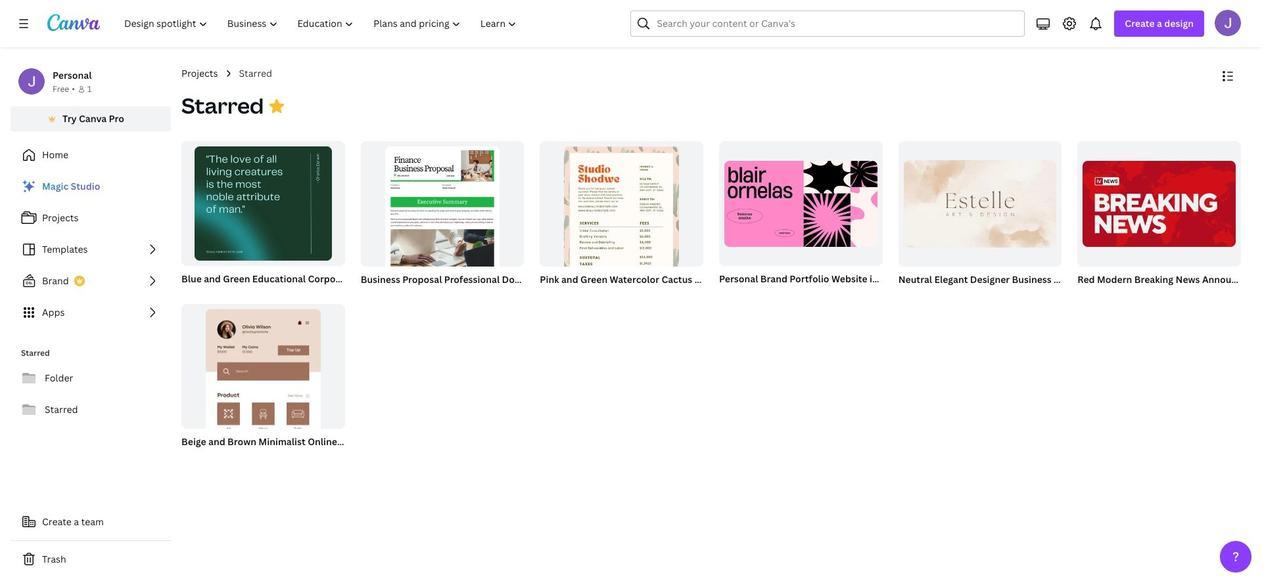 Task type: locate. For each thing, give the bounding box(es) containing it.
None search field
[[631, 11, 1025, 37]]

group
[[179, 141, 345, 288], [181, 141, 345, 267], [358, 141, 524, 295], [361, 141, 524, 295], [537, 141, 703, 309], [540, 141, 703, 309], [717, 141, 883, 288], [896, 141, 1062, 288], [1075, 141, 1241, 288], [1078, 141, 1241, 267], [179, 304, 345, 557], [181, 304, 345, 557]]

Search search field
[[657, 11, 999, 36]]

list
[[11, 174, 171, 326]]



Task type: describe. For each thing, give the bounding box(es) containing it.
top level navigation element
[[116, 11, 528, 37]]

jacob simon image
[[1215, 10, 1241, 36]]



Task type: vqa. For each thing, say whether or not it's contained in the screenshot.
Search search field
yes



